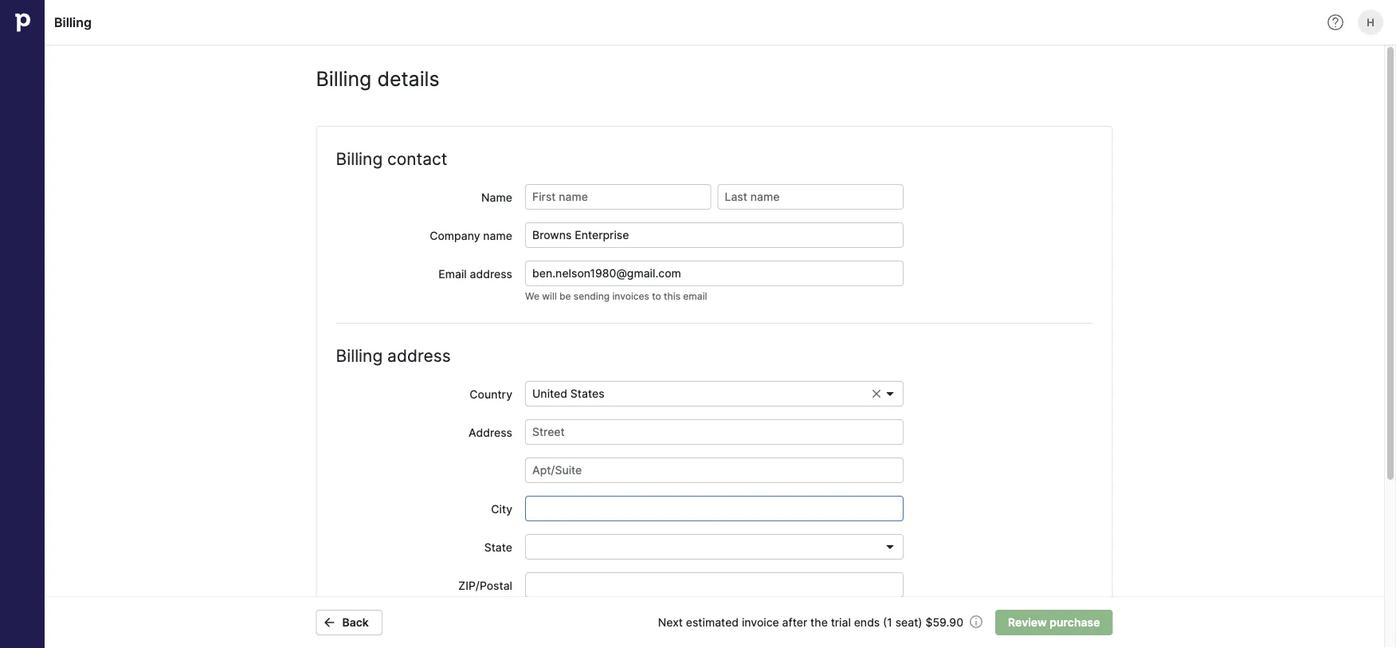 Task type: vqa. For each thing, say whether or not it's contained in the screenshot.
Review
yes



Task type: locate. For each thing, give the bounding box(es) containing it.
be
[[560, 291, 571, 302]]

next estimated invoice after the trial ends ( 1 seat ) $59.90
[[658, 616, 964, 629]]

email
[[683, 291, 707, 302]]

0 horizontal spatial color primary image
[[320, 616, 339, 629]]

United States field
[[525, 381, 904, 407]]

1 horizontal spatial address
[[470, 267, 513, 281]]

color primary image
[[871, 388, 882, 399]]

invoices
[[613, 291, 650, 302]]

1 horizontal spatial color primary image
[[884, 387, 897, 400]]

color primary image
[[884, 387, 897, 400], [320, 616, 339, 629]]

color primary image left 'back' at the left bottom of the page
[[320, 616, 339, 629]]

open menu image
[[884, 540, 897, 553]]

None email field
[[525, 261, 904, 286]]

back
[[342, 616, 369, 629]]

None text field
[[525, 222, 904, 248], [525, 496, 904, 521], [525, 572, 904, 598], [525, 222, 904, 248], [525, 496, 904, 521], [525, 572, 904, 598]]

0 vertical spatial color primary image
[[884, 387, 897, 400]]

h
[[1367, 16, 1375, 28]]

billing for billing address
[[336, 345, 383, 366]]

invoice
[[742, 616, 779, 629]]

zip/postal
[[459, 579, 513, 592]]

1
[[887, 616, 893, 629]]

1 vertical spatial address
[[387, 345, 451, 366]]

None field
[[525, 534, 904, 560]]

color primary image inside back 'button'
[[320, 616, 339, 629]]

review
[[1008, 616, 1047, 629]]

0 vertical spatial address
[[470, 267, 513, 281]]

0 horizontal spatial address
[[387, 345, 451, 366]]

sales tax number (optional)
[[367, 617, 513, 631]]

billing for billing
[[54, 14, 92, 30]]

billing address
[[336, 345, 451, 366]]

address
[[470, 267, 513, 281], [387, 345, 451, 366]]

company name
[[430, 229, 513, 242]]

First name text field
[[525, 184, 711, 210]]

h button
[[1355, 6, 1387, 38]]

(
[[883, 616, 887, 629]]

billing
[[54, 14, 92, 30], [316, 67, 372, 91], [336, 148, 383, 169], [336, 345, 383, 366]]

billing for billing contact
[[336, 148, 383, 169]]

next
[[658, 616, 683, 629]]

1 vertical spatial color primary image
[[320, 616, 339, 629]]

)
[[919, 616, 923, 629]]

company
[[430, 229, 480, 242]]

(optional)
[[462, 617, 513, 631]]

will
[[542, 291, 557, 302]]

color primary image inside the united states popup button
[[884, 387, 897, 400]]

address
[[469, 426, 513, 439]]

email address
[[439, 267, 513, 281]]

united states
[[533, 387, 605, 401]]

color primary image right color primary icon
[[884, 387, 897, 400]]

Last name text field
[[718, 184, 904, 210]]



Task type: describe. For each thing, give the bounding box(es) containing it.
name
[[483, 229, 513, 242]]

address for billing address
[[387, 345, 451, 366]]

seat
[[896, 616, 919, 629]]

to
[[652, 291, 661, 302]]

we
[[525, 291, 540, 302]]

contact
[[387, 148, 448, 169]]

billing details
[[316, 67, 440, 91]]

details
[[377, 67, 440, 91]]

the
[[811, 616, 828, 629]]

estimated
[[686, 616, 739, 629]]

purchase
[[1050, 616, 1100, 629]]

state
[[484, 540, 513, 554]]

review purchase
[[1008, 616, 1100, 629]]

states
[[571, 387, 605, 401]]

city
[[491, 502, 513, 516]]

tax
[[398, 617, 415, 631]]

ends
[[854, 616, 880, 629]]

sales
[[367, 617, 395, 631]]

email
[[439, 267, 467, 281]]

billing contact
[[336, 148, 448, 169]]

home image
[[10, 10, 34, 34]]

after
[[782, 616, 808, 629]]

sending
[[574, 291, 610, 302]]

this
[[664, 291, 681, 302]]

review purchase button
[[996, 610, 1113, 635]]

united states button
[[525, 381, 904, 407]]

Street text field
[[525, 419, 904, 445]]

united
[[533, 387, 568, 401]]

billing for billing details
[[316, 67, 372, 91]]

trial
[[831, 616, 851, 629]]

$59.90
[[926, 616, 964, 629]]

back button
[[316, 610, 382, 635]]

Apt/Suite text field
[[525, 458, 904, 483]]

color muted image
[[970, 615, 983, 628]]

address for email address
[[470, 267, 513, 281]]

number
[[418, 617, 459, 631]]

we will be sending invoices to this email
[[525, 291, 707, 302]]

123456789 text field
[[525, 611, 904, 636]]

name
[[482, 191, 513, 204]]

country
[[470, 387, 513, 401]]

quick help image
[[1326, 13, 1346, 32]]



